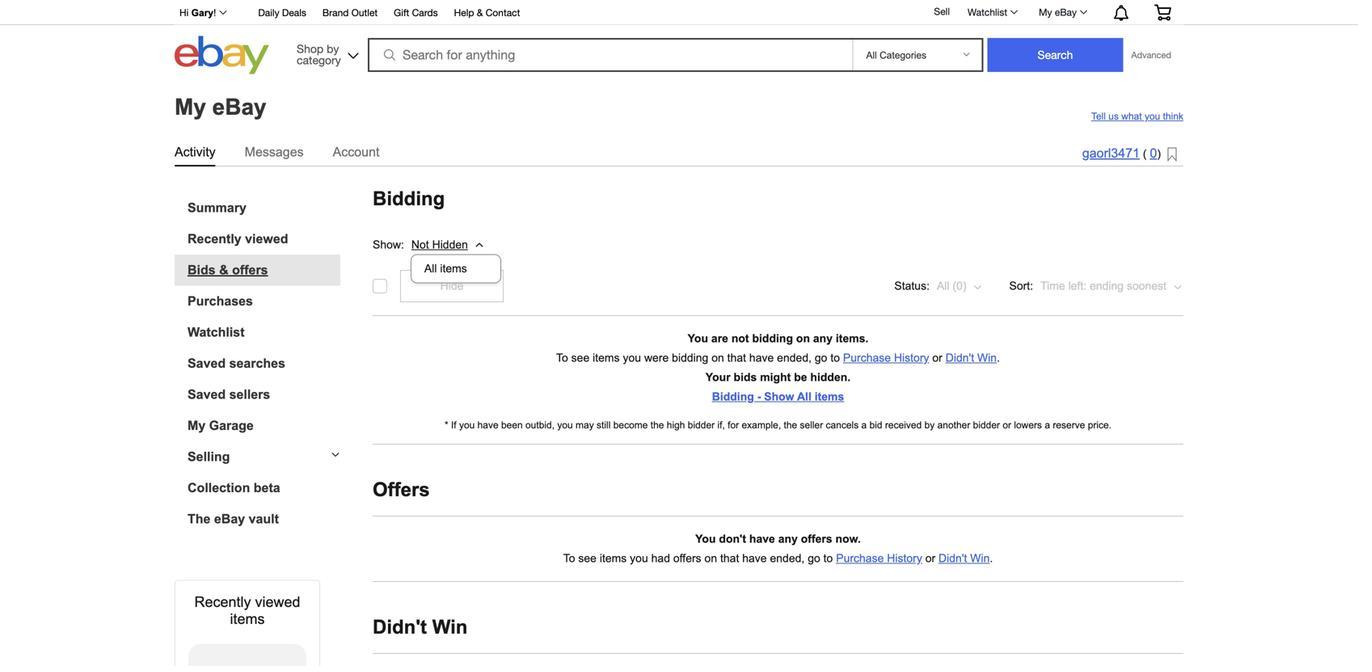 Task type: vqa. For each thing, say whether or not it's contained in the screenshot.
Activity link
yes



Task type: locate. For each thing, give the bounding box(es) containing it.
any inside you are not bidding on any items. to see items you were bidding on that have ended, go to purchase history or didn't win . your bids might be hidden. bidding - show all items
[[813, 332, 833, 345]]

by inside shop by category
[[327, 42, 339, 55]]

ebay inside account navigation
[[1055, 6, 1077, 18]]

watchlist right sell link
[[968, 6, 1007, 18]]

0 vertical spatial any
[[813, 332, 833, 345]]

bidding
[[752, 332, 793, 345], [672, 352, 708, 364]]

1 vertical spatial to
[[563, 552, 575, 565]]

my ebay
[[1039, 6, 1077, 18], [175, 94, 266, 119]]

)
[[1157, 148, 1161, 160]]

all items
[[424, 262, 467, 275]]

see
[[571, 352, 590, 364], [578, 552, 597, 565]]

didn't
[[946, 352, 974, 364], [939, 552, 967, 565], [373, 616, 427, 638]]

the left high
[[651, 420, 664, 430]]

1 vertical spatial bidding
[[672, 352, 708, 364]]

to inside you are not bidding on any items. to see items you were bidding on that have ended, go to purchase history or didn't win . your bids might be hidden. bidding - show all items
[[831, 352, 840, 364]]

1 vertical spatial see
[[578, 552, 597, 565]]

deals
[[282, 7, 306, 18]]

recently for recently viewed items
[[194, 594, 251, 610]]

0 vertical spatial didn't win link
[[946, 352, 997, 364]]

outlet
[[351, 7, 378, 18]]

0 vertical spatial my ebay
[[1039, 6, 1077, 18]]

1 vertical spatial ended,
[[770, 552, 805, 565]]

you inside you are not bidding on any items. to see items you were bidding on that have ended, go to purchase history or didn't win . your bids might be hidden. bidding - show all items
[[688, 332, 708, 345]]

any right don't
[[778, 533, 798, 545]]

watchlist link
[[959, 2, 1025, 22], [188, 325, 340, 340]]

0 vertical spatial history
[[894, 352, 929, 364]]

bidding right were
[[672, 352, 708, 364]]

brand
[[322, 7, 349, 18]]

items
[[440, 262, 467, 275], [593, 352, 620, 364], [815, 390, 844, 403], [600, 552, 627, 565], [230, 611, 265, 627]]

1 vertical spatial go
[[808, 552, 820, 565]]

have up might
[[749, 352, 774, 364]]

history inside you don't have any offers now. to see items you had offers on that have ended, go to purchase history or didn't win .
[[887, 552, 922, 565]]

0 horizontal spatial the
[[651, 420, 664, 430]]

1 vertical spatial offers
[[801, 533, 832, 545]]

*
[[445, 420, 448, 430]]

1 vertical spatial all
[[937, 280, 950, 292]]

status:
[[894, 280, 930, 292]]

bidding up not
[[373, 188, 445, 209]]

have
[[749, 352, 774, 364], [477, 420, 499, 430], [749, 533, 775, 545], [742, 552, 767, 565]]

example,
[[742, 420, 781, 430]]

1 vertical spatial watchlist
[[188, 325, 245, 340]]

1 bidder from the left
[[688, 420, 715, 430]]

ended, inside you are not bidding on any items. to see items you were bidding on that have ended, go to purchase history or didn't win . your bids might be hidden. bidding - show all items
[[777, 352, 812, 364]]

0 horizontal spatial watchlist link
[[188, 325, 340, 340]]

& inside account navigation
[[477, 7, 483, 18]]

& inside 'link'
[[219, 263, 229, 277]]

win inside you are not bidding on any items. to see items you were bidding on that have ended, go to purchase history or didn't win . your bids might be hidden. bidding - show all items
[[977, 352, 997, 364]]

viewed for recently viewed
[[245, 232, 288, 246]]

0 horizontal spatial bidder
[[688, 420, 715, 430]]

1 vertical spatial you
[[695, 533, 716, 545]]

1 vertical spatial that
[[720, 552, 739, 565]]

activity
[[175, 145, 216, 159]]

1 horizontal spatial offers
[[673, 552, 701, 565]]

garage
[[209, 418, 254, 433]]

hi gary !
[[179, 7, 216, 18]]

saved up saved sellers
[[188, 356, 226, 371]]

all down be
[[797, 390, 812, 403]]

the left "seller"
[[784, 420, 797, 430]]

1 vertical spatial to
[[824, 552, 833, 565]]

1 vertical spatial watchlist link
[[188, 325, 340, 340]]

1 vertical spatial viewed
[[255, 594, 300, 610]]

watchlist down purchases
[[188, 325, 245, 340]]

2 vertical spatial on
[[705, 552, 717, 565]]

go inside you are not bidding on any items. to see items you were bidding on that have ended, go to purchase history or didn't win . your bids might be hidden. bidding - show all items
[[815, 352, 827, 364]]

advanced
[[1131, 50, 1171, 60]]

1 vertical spatial ebay
[[212, 94, 266, 119]]

what
[[1122, 111, 1142, 122]]

watchlist link down purchases link
[[188, 325, 340, 340]]

1 horizontal spatial all
[[797, 390, 812, 403]]

on up your
[[712, 352, 724, 364]]

my
[[1039, 6, 1052, 18], [175, 94, 206, 119], [188, 418, 206, 433]]

your shopping cart image
[[1154, 4, 1172, 20]]

1 horizontal spatial bidder
[[973, 420, 1000, 430]]

0 vertical spatial my
[[1039, 6, 1052, 18]]

recently inside recently viewed items
[[194, 594, 251, 610]]

0 vertical spatial purchase
[[843, 352, 891, 364]]

all left (0)
[[937, 280, 950, 292]]

purchase down items. on the right
[[843, 352, 891, 364]]

purchase history link down "now."
[[836, 552, 922, 565]]

or
[[932, 352, 943, 364], [1003, 420, 1011, 430], [925, 552, 935, 565]]

you inside you don't have any offers now. to see items you had offers on that have ended, go to purchase history or didn't win .
[[630, 552, 648, 565]]

purchase inside you don't have any offers now. to see items you had offers on that have ended, go to purchase history or didn't win .
[[836, 552, 884, 565]]

1 vertical spatial &
[[219, 263, 229, 277]]

reserve
[[1053, 420, 1085, 430]]

you left had
[[630, 552, 648, 565]]

left:
[[1068, 280, 1087, 292]]

0 horizontal spatial by
[[327, 42, 339, 55]]

0 vertical spatial didn't
[[946, 352, 974, 364]]

recently inside recently viewed link
[[188, 232, 241, 246]]

shop
[[297, 42, 324, 55]]

1 horizontal spatial a
[[1045, 420, 1050, 430]]

ebay inside "link"
[[214, 512, 245, 526]]

daily deals link
[[258, 4, 306, 22]]

1 vertical spatial my ebay
[[175, 94, 266, 119]]

not
[[411, 238, 429, 251]]

1 vertical spatial purchase
[[836, 552, 884, 565]]

0 horizontal spatial bidding
[[373, 188, 445, 209]]

help
[[454, 7, 474, 18]]

you left don't
[[695, 533, 716, 545]]

0 vertical spatial you
[[688, 332, 708, 345]]

watchlist link right sell link
[[959, 2, 1025, 22]]

0 vertical spatial that
[[727, 352, 746, 364]]

items.
[[836, 332, 869, 345]]

0 vertical spatial &
[[477, 7, 483, 18]]

saved up my garage
[[188, 387, 226, 402]]

bidding down bids in the right bottom of the page
[[712, 390, 754, 403]]

see up the may
[[571, 352, 590, 364]]

hide button
[[400, 270, 504, 302]]

contact
[[486, 7, 520, 18]]

by inside my ebay "main content"
[[925, 420, 935, 430]]

now.
[[836, 533, 861, 545]]

0 horizontal spatial all
[[424, 262, 437, 275]]

0 vertical spatial offers
[[232, 263, 268, 277]]

1 horizontal spatial watchlist
[[968, 6, 1007, 18]]

bidder left if,
[[688, 420, 715, 430]]

0 horizontal spatial a
[[861, 420, 867, 430]]

price.
[[1088, 420, 1112, 430]]

you inside you don't have any offers now. to see items you had offers on that have ended, go to purchase history or didn't win .
[[695, 533, 716, 545]]

1 vertical spatial any
[[778, 533, 798, 545]]

0 vertical spatial go
[[815, 352, 827, 364]]

0 vertical spatial by
[[327, 42, 339, 55]]

1 vertical spatial win
[[970, 552, 990, 565]]

you don't have any offers now. to see items you had offers on that have ended, go to purchase history or didn't win .
[[563, 533, 993, 565]]

bids
[[734, 371, 757, 384]]

2 saved from the top
[[188, 387, 226, 402]]

don't
[[719, 533, 746, 545]]

you
[[1145, 111, 1160, 122], [623, 352, 641, 364], [459, 420, 475, 430], [557, 420, 573, 430], [630, 552, 648, 565]]

didn't inside you don't have any offers now. to see items you had offers on that have ended, go to purchase history or didn't win .
[[939, 552, 967, 565]]

you right what
[[1145, 111, 1160, 122]]

that down not
[[727, 352, 746, 364]]

2 vertical spatial all
[[797, 390, 812, 403]]

by
[[327, 42, 339, 55], [925, 420, 935, 430]]

have down don't
[[742, 552, 767, 565]]

by left the another
[[925, 420, 935, 430]]

shop by category
[[297, 42, 341, 67]]

you left are
[[688, 332, 708, 345]]

win
[[977, 352, 997, 364], [970, 552, 990, 565], [432, 616, 468, 638]]

category
[[297, 53, 341, 67]]

be
[[794, 371, 807, 384]]

1 horizontal spatial &
[[477, 7, 483, 18]]

my ebay inside account navigation
[[1039, 6, 1077, 18]]

see left had
[[578, 552, 597, 565]]

0 vertical spatial all
[[424, 262, 437, 275]]

0 vertical spatial see
[[571, 352, 590, 364]]

1 vertical spatial bidding
[[712, 390, 754, 403]]

viewed inside recently viewed items
[[255, 594, 300, 610]]

you
[[688, 332, 708, 345], [695, 533, 716, 545]]

seller
[[800, 420, 823, 430]]

0 vertical spatial ebay
[[1055, 6, 1077, 18]]

you left were
[[623, 352, 641, 364]]

bidder right the another
[[973, 420, 1000, 430]]

2 horizontal spatial all
[[937, 280, 950, 292]]

on right had
[[705, 552, 717, 565]]

you are not bidding on any items. to see items you were bidding on that have ended, go to purchase history or didn't win . your bids might be hidden. bidding - show all items
[[556, 332, 1000, 403]]

purchase history link down items. on the right
[[843, 352, 929, 364]]

a right 'lowers'
[[1045, 420, 1050, 430]]

0 vertical spatial .
[[997, 352, 1000, 364]]

are
[[711, 332, 728, 345]]

all down 'not hidden'
[[424, 262, 437, 275]]

purchase history link for you don't have any offers now.
[[836, 552, 922, 565]]

my inside account navigation
[[1039, 6, 1052, 18]]

1 vertical spatial my
[[175, 94, 206, 119]]

2 vertical spatial ebay
[[214, 512, 245, 526]]

0 horizontal spatial bidding
[[672, 352, 708, 364]]

any inside you don't have any offers now. to see items you had offers on that have ended, go to purchase history or didn't win .
[[778, 533, 798, 545]]

bid
[[870, 420, 882, 430]]

viewed for recently viewed items
[[255, 594, 300, 610]]

ending
[[1090, 280, 1124, 292]]

watchlist inside my ebay "main content"
[[188, 325, 245, 340]]

offers left "now."
[[801, 533, 832, 545]]

my for my garage link
[[188, 418, 206, 433]]

ended,
[[777, 352, 812, 364], [770, 552, 805, 565]]

purchase inside you are not bidding on any items. to see items you were bidding on that have ended, go to purchase history or didn't win . your bids might be hidden. bidding - show all items
[[843, 352, 891, 364]]

1 vertical spatial didn't
[[939, 552, 967, 565]]

that
[[727, 352, 746, 364], [720, 552, 739, 565]]

bidding
[[373, 188, 445, 209], [712, 390, 754, 403]]

1 a from the left
[[861, 420, 867, 430]]

by right shop
[[327, 42, 339, 55]]

1 vertical spatial .
[[990, 552, 993, 565]]

offers right had
[[673, 552, 701, 565]]

0 vertical spatial saved
[[188, 356, 226, 371]]

messages link
[[245, 141, 304, 163]]

& right bids
[[219, 263, 229, 277]]

saved for saved searches
[[188, 356, 226, 371]]

. inside you are not bidding on any items. to see items you were bidding on that have ended, go to purchase history or didn't win . your bids might be hidden. bidding - show all items
[[997, 352, 1000, 364]]

1 vertical spatial recently
[[194, 594, 251, 610]]

activity link
[[175, 141, 216, 163]]

2 vertical spatial win
[[432, 616, 468, 638]]

didn't inside you are not bidding on any items. to see items you were bidding on that have ended, go to purchase history or didn't win . your bids might be hidden. bidding - show all items
[[946, 352, 974, 364]]

& right help
[[477, 7, 483, 18]]

tell
[[1091, 111, 1106, 122]]

to inside you are not bidding on any items. to see items you were bidding on that have ended, go to purchase history or didn't win . your bids might be hidden. bidding - show all items
[[556, 352, 568, 364]]

1 saved from the top
[[188, 356, 226, 371]]

account navigation
[[171, 0, 1184, 25]]

1 vertical spatial history
[[887, 552, 922, 565]]

0 vertical spatial bidding
[[373, 188, 445, 209]]

1 horizontal spatial bidding
[[752, 332, 793, 345]]

all inside you are not bidding on any items. to see items you were bidding on that have ended, go to purchase history or didn't win . your bids might be hidden. bidding - show all items
[[797, 390, 812, 403]]

1 horizontal spatial bidding
[[712, 390, 754, 403]]

on up be
[[796, 332, 810, 345]]

you for don't
[[695, 533, 716, 545]]

1 horizontal spatial .
[[997, 352, 1000, 364]]

think
[[1163, 111, 1184, 122]]

purchase down "now."
[[836, 552, 884, 565]]

1 horizontal spatial any
[[813, 332, 833, 345]]

offers down recently viewed
[[232, 263, 268, 277]]

account link
[[333, 141, 379, 163]]

0 vertical spatial watchlist
[[968, 6, 1007, 18]]

0 vertical spatial viewed
[[245, 232, 288, 246]]

bidding right not
[[752, 332, 793, 345]]

1 the from the left
[[651, 420, 664, 430]]

1 vertical spatial saved
[[188, 387, 226, 402]]

0 vertical spatial purchase history link
[[843, 352, 929, 364]]

1 horizontal spatial the
[[784, 420, 797, 430]]

2 vertical spatial my
[[188, 418, 206, 433]]

0 horizontal spatial &
[[219, 263, 229, 277]]

purchase
[[843, 352, 891, 364], [836, 552, 884, 565]]

you for are
[[688, 332, 708, 345]]

saved searches
[[188, 356, 285, 371]]

0 vertical spatial or
[[932, 352, 943, 364]]

the ebay vault link
[[188, 512, 340, 527]]

0 horizontal spatial .
[[990, 552, 993, 565]]

1 vertical spatial by
[[925, 420, 935, 430]]

0 horizontal spatial any
[[778, 533, 798, 545]]

hidden.
[[810, 371, 851, 384]]

the ebay vault
[[188, 512, 279, 526]]

1 horizontal spatial my ebay
[[1039, 6, 1077, 18]]

all (0) button
[[936, 270, 983, 302]]

0 vertical spatial recently
[[188, 232, 241, 246]]

daily
[[258, 7, 279, 18]]

0 vertical spatial to
[[556, 352, 568, 364]]

not hidden
[[411, 238, 468, 251]]

a left the bid
[[861, 420, 867, 430]]

2 vertical spatial or
[[925, 552, 935, 565]]

1 vertical spatial purchase history link
[[836, 552, 922, 565]]

messages
[[245, 145, 304, 159]]

0 vertical spatial to
[[831, 352, 840, 364]]

1 vertical spatial didn't win link
[[939, 552, 990, 565]]

didn't win link
[[946, 352, 997, 364], [939, 552, 990, 565]]

1 horizontal spatial by
[[925, 420, 935, 430]]

watchlist for the bottommost watchlist link
[[188, 325, 245, 340]]

0 horizontal spatial watchlist
[[188, 325, 245, 340]]

collection beta
[[188, 481, 280, 495]]

None submit
[[987, 38, 1123, 72]]

time
[[1041, 280, 1065, 292]]

gaorl3471 ( 0 )
[[1082, 146, 1161, 160]]

or inside you don't have any offers now. to see items you had offers on that have ended, go to purchase history or didn't win .
[[925, 552, 935, 565]]

0 horizontal spatial my ebay
[[175, 94, 266, 119]]

0 vertical spatial ended,
[[777, 352, 812, 364]]

0 vertical spatial win
[[977, 352, 997, 364]]

0 vertical spatial watchlist link
[[959, 2, 1025, 22]]

0 horizontal spatial offers
[[232, 263, 268, 277]]

hi
[[179, 7, 189, 18]]

watchlist inside account navigation
[[968, 6, 1007, 18]]

that down don't
[[720, 552, 739, 565]]

history inside you are not bidding on any items. to see items you were bidding on that have ended, go to purchase history or didn't win . your bids might be hidden. bidding - show all items
[[894, 352, 929, 364]]

bidding inside you are not bidding on any items. to see items you were bidding on that have ended, go to purchase history or didn't win . your bids might be hidden. bidding - show all items
[[712, 390, 754, 403]]

you inside you are not bidding on any items. to see items you were bidding on that have ended, go to purchase history or didn't win . your bids might be hidden. bidding - show all items
[[623, 352, 641, 364]]

any left items. on the right
[[813, 332, 833, 345]]



Task type: describe. For each thing, give the bounding box(es) containing it.
didn't win link for you don't have any offers now.
[[939, 552, 990, 565]]

have inside you are not bidding on any items. to see items you were bidding on that have ended, go to purchase history or didn't win . your bids might be hidden. bidding - show all items
[[749, 352, 774, 364]]

bids
[[188, 263, 216, 277]]

my ebay main content
[[6, 78, 1352, 666]]

account
[[333, 145, 379, 159]]

show
[[764, 390, 794, 403]]

0 vertical spatial bidding
[[752, 332, 793, 345]]

advanced link
[[1123, 39, 1179, 71]]

might
[[760, 371, 791, 384]]

recently viewed
[[188, 232, 288, 246]]

0
[[1150, 146, 1157, 160]]

cancels
[[826, 420, 859, 430]]

2 the from the left
[[784, 420, 797, 430]]

have right don't
[[749, 533, 775, 545]]

searches
[[229, 356, 285, 371]]

lowers
[[1014, 420, 1042, 430]]

1 vertical spatial on
[[712, 352, 724, 364]]

to inside you don't have any offers now. to see items you had offers on that have ended, go to purchase history or didn't win .
[[563, 552, 575, 565]]

offers inside 'bids & offers' 'link'
[[232, 263, 268, 277]]

ebay for the ebay vault "link"
[[214, 512, 245, 526]]

items inside you don't have any offers now. to see items you had offers on that have ended, go to purchase history or didn't win .
[[600, 552, 627, 565]]

received
[[885, 420, 922, 430]]

to inside you don't have any offers now. to see items you had offers on that have ended, go to purchase history or didn't win .
[[824, 552, 833, 565]]

you left the may
[[557, 420, 573, 430]]

my for my ebay link at the right top of page
[[1039, 6, 1052, 18]]

sort:
[[1009, 280, 1033, 292]]

not
[[731, 332, 749, 345]]

show:
[[373, 238, 404, 251]]

for
[[728, 420, 739, 430]]

gift cards link
[[394, 4, 438, 22]]

collection
[[188, 481, 250, 495]]

saved sellers
[[188, 387, 270, 402]]

or inside you are not bidding on any items. to see items you were bidding on that have ended, go to purchase history or didn't win . your bids might be hidden. bidding - show all items
[[932, 352, 943, 364]]

see inside you are not bidding on any items. to see items you were bidding on that have ended, go to purchase history or didn't win . your bids might be hidden. bidding - show all items
[[571, 352, 590, 364]]

-
[[757, 390, 761, 403]]

Search for anything text field
[[370, 40, 849, 70]]

saved searches link
[[188, 356, 340, 371]]

my garage link
[[188, 418, 340, 433]]

purchases link
[[188, 294, 340, 309]]

(
[[1143, 148, 1147, 160]]

sort: time left: ending soonest
[[1009, 280, 1167, 292]]

had
[[651, 552, 670, 565]]

win inside you don't have any offers now. to see items you had offers on that have ended, go to purchase history or didn't win .
[[970, 552, 990, 565]]

us
[[1109, 111, 1119, 122]]

become
[[613, 420, 648, 430]]

on inside you don't have any offers now. to see items you had offers on that have ended, go to purchase history or didn't win .
[[705, 552, 717, 565]]

that inside you are not bidding on any items. to see items you were bidding on that have ended, go to purchase history or didn't win . your bids might be hidden. bidding - show all items
[[727, 352, 746, 364]]

tell us what you think link
[[1091, 111, 1184, 122]]

sell link
[[927, 6, 957, 17]]

recently viewed items
[[194, 594, 300, 627]]

shop by category banner
[[171, 0, 1184, 78]]

2 a from the left
[[1045, 420, 1050, 430]]

gary
[[191, 7, 213, 18]]

cards
[[412, 7, 438, 18]]

bids & offers
[[188, 263, 268, 277]]

if
[[451, 420, 456, 430]]

saved sellers link
[[188, 387, 340, 402]]

0 vertical spatial on
[[796, 332, 810, 345]]

watchlist for the rightmost watchlist link
[[968, 6, 1007, 18]]

my ebay inside "main content"
[[175, 94, 266, 119]]

summary link
[[188, 201, 340, 215]]

items inside recently viewed items
[[230, 611, 265, 627]]

that inside you don't have any offers now. to see items you had offers on that have ended, go to purchase history or didn't win .
[[720, 552, 739, 565]]

!
[[213, 7, 216, 18]]

another
[[937, 420, 970, 430]]

been
[[501, 420, 523, 430]]

gift cards
[[394, 7, 438, 18]]

ebay for my ebay link at the right top of page
[[1055, 6, 1077, 18]]

were
[[644, 352, 669, 364]]

2 vertical spatial didn't
[[373, 616, 427, 638]]

the
[[188, 512, 211, 526]]

high
[[667, 420, 685, 430]]

gaorl3471 link
[[1082, 146, 1140, 160]]

if,
[[717, 420, 725, 430]]

& for help
[[477, 7, 483, 18]]

saved for saved sellers
[[188, 387, 226, 402]]

not hidden button
[[411, 225, 501, 257]]

you right if
[[459, 420, 475, 430]]

didn't win
[[373, 616, 468, 638]]

have left been
[[477, 420, 499, 430]]

sell
[[934, 6, 950, 17]]

soonest
[[1127, 280, 1167, 292]]

go inside you don't have any offers now. to see items you had offers on that have ended, go to purchase history or didn't win .
[[808, 552, 820, 565]]

1 vertical spatial or
[[1003, 420, 1011, 430]]

1 horizontal spatial watchlist link
[[959, 2, 1025, 22]]

your
[[706, 371, 731, 384]]

. inside you don't have any offers now. to see items you had offers on that have ended, go to purchase history or didn't win .
[[990, 552, 993, 565]]

gaorl3471
[[1082, 146, 1140, 160]]

bidding - show all items link
[[712, 390, 844, 403]]

see inside you don't have any offers now. to see items you had offers on that have ended, go to purchase history or didn't win .
[[578, 552, 597, 565]]

* if you have been outbid, you may still become the high bidder if, for example, the seller cancels a bid received by another bidder or lowers a reserve price.
[[445, 420, 1112, 430]]

help & contact
[[454, 7, 520, 18]]

selling
[[188, 449, 230, 464]]

2 horizontal spatial offers
[[801, 533, 832, 545]]

beta
[[254, 481, 280, 495]]

make this page your my ebay homepage image
[[1167, 147, 1177, 163]]

brand outlet link
[[322, 4, 378, 22]]

ended, inside you don't have any offers now. to see items you had offers on that have ended, go to purchase history or didn't win .
[[770, 552, 805, 565]]

recently for recently viewed
[[188, 232, 241, 246]]

shop by category button
[[289, 36, 362, 71]]

tell us what you think
[[1091, 111, 1184, 122]]

2 vertical spatial offers
[[673, 552, 701, 565]]

none submit inside shop by category 'banner'
[[987, 38, 1123, 72]]

daily deals
[[258, 7, 306, 18]]

sellers
[[229, 387, 270, 402]]

vault
[[249, 512, 279, 526]]

still
[[597, 420, 611, 430]]

2 bidder from the left
[[973, 420, 1000, 430]]

& for bids
[[219, 263, 229, 277]]

my garage
[[188, 418, 254, 433]]

status: all (0)
[[894, 280, 966, 292]]

bids & offers link
[[188, 263, 340, 278]]

may
[[576, 420, 594, 430]]

hidden
[[432, 238, 468, 251]]

collection beta link
[[188, 481, 340, 496]]

didn't win link for you are not bidding on any items.
[[946, 352, 997, 364]]

purchase history link for you are not bidding on any items.
[[843, 352, 929, 364]]



